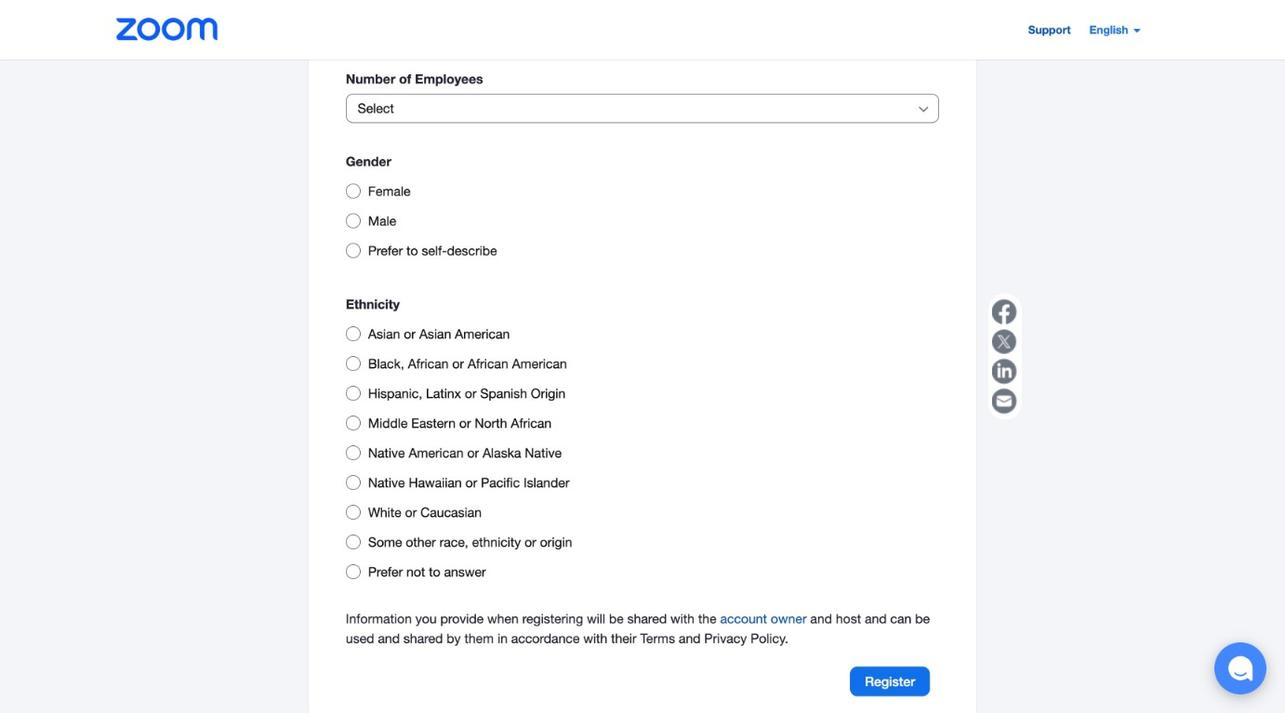 Task type: describe. For each thing, give the bounding box(es) containing it.
Your job title text field
[[346, 10, 940, 40]]

ethnicity option group
[[346, 319, 940, 587]]

zoom logo image
[[116, 18, 218, 41]]



Task type: vqa. For each thing, say whether or not it's contained in the screenshot.
Zip/Postal Code text box
no



Task type: locate. For each thing, give the bounding box(es) containing it.
Number of Employees text field
[[358, 94, 916, 122]]

gender option group
[[346, 176, 940, 266]]

open chat image
[[1228, 656, 1254, 682]]

show options image
[[917, 102, 931, 117]]



